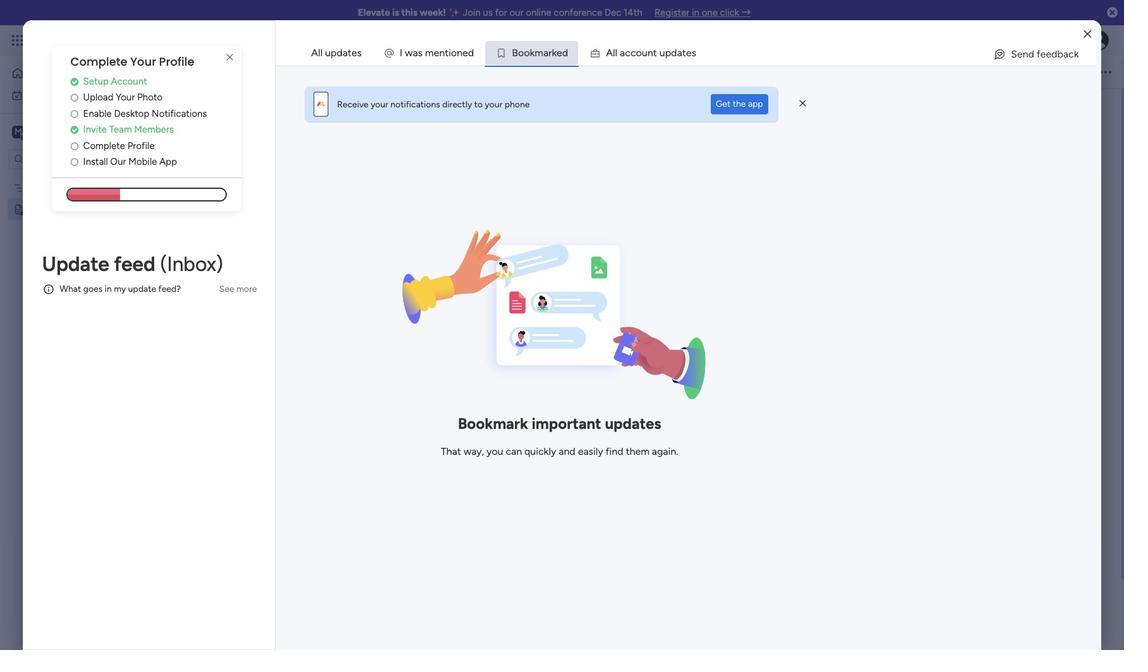 Task type: vqa. For each thing, say whether or not it's contained in the screenshot.
Search everything IMAGE
no



Task type: locate. For each thing, give the bounding box(es) containing it.
today up finish these notes
[[455, 257, 490, 272]]

e right the i at the left of page
[[463, 47, 468, 59]]

0 vertical spatial profile
[[159, 54, 194, 70]]

complete up setup
[[70, 54, 127, 70]]

2 vertical spatial finish
[[471, 455, 496, 467]]

online
[[526, 7, 551, 18]]

1 l from the left
[[613, 47, 615, 59]]

1 vertical spatial work
[[42, 89, 61, 100]]

in left my
[[105, 284, 112, 295]]

a l l a c c o u n t u p d a t e s
[[606, 47, 696, 59]]

0 horizontal spatial 📂 today
[[201, 140, 238, 150]]

1 vertical spatial complete
[[83, 140, 125, 152]]

circle o image for enable
[[70, 109, 79, 119]]

directly
[[442, 99, 472, 110]]

find
[[606, 445, 623, 457]]

c
[[625, 47, 630, 59], [630, 47, 636, 59]]

1 horizontal spatial dapulse x slim image
[[799, 98, 806, 109]]

upload your photo
[[83, 92, 163, 103]]

e left the i at the left of page
[[434, 47, 439, 59]]

u down register
[[659, 47, 665, 59]]

team
[[109, 124, 132, 135]]

t right p at right
[[682, 47, 686, 59]]

1 vertical spatial ✨ priorities for the week
[[438, 321, 580, 336]]

0 horizontal spatial m
[[425, 47, 434, 59]]

option
[[0, 176, 161, 179]]

your
[[130, 54, 156, 70], [116, 92, 135, 103]]

enable
[[83, 108, 112, 119]]

1 horizontal spatial t
[[653, 47, 657, 59]]

see left more
[[219, 284, 234, 294]]

see left plans
[[221, 35, 236, 45]]

0 horizontal spatial the
[[265, 160, 278, 171]]

profile
[[159, 54, 194, 70], [127, 140, 155, 152]]

upload your photo link
[[70, 91, 241, 105]]

1 horizontal spatial 📂 today
[[438, 257, 493, 272]]

work
[[102, 33, 125, 47], [42, 89, 61, 100]]

2 horizontal spatial t
[[682, 47, 686, 59]]

✨
[[448, 7, 460, 18], [201, 160, 212, 171], [438, 321, 452, 336]]

layout image
[[434, 66, 446, 78]]

s right p at right
[[691, 47, 696, 59]]

e
[[434, 47, 439, 59], [463, 47, 468, 59], [557, 47, 562, 59], [686, 47, 691, 59]]

3 a from the left
[[620, 47, 625, 59]]

✨ priorities for the week up 📋 upcoming tasks
[[201, 160, 301, 171]]

l down dec
[[613, 47, 615, 59]]

n right the i at the left of page
[[457, 47, 463, 59]]

the right get
[[733, 99, 746, 109]]

r
[[548, 47, 552, 59]]

your right receive
[[371, 99, 388, 110]]

4 o from the left
[[636, 47, 642, 59]]

1 vertical spatial 📂 today
[[438, 257, 493, 272]]

1 horizontal spatial work
[[102, 33, 125, 47]]

dapulse x slim image right app
[[799, 98, 806, 109]]

n left p at right
[[647, 47, 653, 59]]

close image
[[1084, 29, 1091, 39]]

1 horizontal spatial for
[[495, 7, 507, 18]]

app
[[159, 156, 177, 168]]

t
[[445, 47, 449, 59], [653, 47, 657, 59], [682, 47, 686, 59]]

0 vertical spatial complete
[[70, 54, 127, 70]]

1 vertical spatial week
[[550, 321, 580, 336]]

0 horizontal spatial k
[[530, 47, 535, 59]]

complete for complete your profile
[[70, 54, 127, 70]]

1 horizontal spatial profile
[[159, 54, 194, 70]]

updates
[[325, 47, 362, 59], [605, 414, 661, 433]]

1 horizontal spatial priorities
[[455, 321, 506, 336]]

work right my
[[42, 89, 61, 100]]

0 horizontal spatial n
[[439, 47, 445, 59]]

0 horizontal spatial today
[[214, 140, 238, 150]]

3 n from the left
[[647, 47, 653, 59]]

1 circle o image from the top
[[70, 93, 79, 103]]

2 vertical spatial for
[[509, 321, 525, 336]]

0 vertical spatial 📂
[[201, 140, 212, 150]]

3 finish from the top
[[471, 455, 496, 467]]

1 horizontal spatial d
[[562, 47, 568, 59]]

0 vertical spatial ✨ priorities for the week
[[201, 160, 301, 171]]

l right a in the top of the page
[[615, 47, 617, 59]]

app
[[748, 99, 763, 109]]

1 horizontal spatial updates
[[605, 414, 661, 433]]

a
[[413, 47, 418, 59], [543, 47, 548, 59], [620, 47, 625, 59], [677, 47, 682, 59]]

account
[[111, 76, 147, 87]]

2 n from the left
[[457, 47, 463, 59]]

✨ priorities for the week up "finish presentations"
[[438, 321, 580, 336]]

the up the presentations
[[528, 321, 547, 336]]

updates up them
[[605, 414, 661, 433]]

1 e from the left
[[434, 47, 439, 59]]

1 horizontal spatial the
[[528, 321, 547, 336]]

easily
[[578, 445, 603, 457]]

that
[[441, 445, 461, 457]]

1 horizontal spatial m
[[535, 47, 543, 59]]

priorities
[[214, 160, 249, 171], [455, 321, 506, 336]]

3 d from the left
[[671, 47, 677, 59]]

receive your notifications directly to your phone
[[337, 99, 530, 110]]

report
[[498, 455, 526, 467]]

2 horizontal spatial the
[[733, 99, 746, 109]]

d down register
[[671, 47, 677, 59]]

2 horizontal spatial n
[[647, 47, 653, 59]]

s right w
[[418, 47, 423, 59]]

m left the i at the left of page
[[425, 47, 434, 59]]

k up style
[[552, 47, 557, 59]]

0 horizontal spatial ✨ priorities for the week
[[201, 160, 301, 171]]

presentations
[[498, 345, 560, 357]]

1 horizontal spatial n
[[457, 47, 463, 59]]

n left the i at the left of page
[[439, 47, 445, 59]]

register in one click → link
[[654, 7, 751, 18]]

photo
[[137, 92, 163, 103]]

k
[[530, 47, 535, 59], [552, 47, 557, 59]]

style
[[537, 66, 558, 77]]

marketing
[[30, 182, 69, 193]]

0 vertical spatial see
[[221, 35, 236, 45]]

register
[[654, 7, 690, 18]]

0 horizontal spatial t
[[445, 47, 449, 59]]

more
[[236, 284, 257, 294]]

2 horizontal spatial d
[[671, 47, 677, 59]]

d up the bulleted list icon
[[468, 47, 474, 59]]

upload
[[83, 92, 113, 103]]

board activity image
[[950, 64, 965, 80]]

4 e from the left
[[686, 47, 691, 59]]

title
[[347, 66, 362, 77]]

2 vertical spatial circle o image
[[70, 158, 79, 167]]

1 vertical spatial your
[[116, 92, 135, 103]]

d right r
[[562, 47, 568, 59]]

2 u from the left
[[659, 47, 665, 59]]

mention image
[[575, 65, 588, 78]]

0 vertical spatial dapulse x slim image
[[222, 50, 237, 65]]

0 horizontal spatial u
[[642, 47, 647, 59]]

2 vertical spatial ✨
[[438, 321, 452, 336]]

0 vertical spatial your
[[130, 54, 156, 70]]

finish left the presentations
[[471, 345, 496, 357]]

what goes in my update feed?
[[60, 284, 181, 295]]

3 circle o image from the top
[[70, 158, 79, 167]]

finish for finish these notes
[[471, 281, 496, 293]]

1 horizontal spatial s
[[691, 47, 696, 59]]

1 horizontal spatial your
[[485, 99, 502, 110]]

2 t from the left
[[653, 47, 657, 59]]

1 vertical spatial the
[[265, 160, 278, 171]]

check circle image
[[70, 77, 79, 86]]

finish down create
[[471, 455, 496, 467]]

dapulse x slim image
[[222, 50, 237, 65], [799, 98, 806, 109]]

0 horizontal spatial 📂
[[201, 140, 212, 150]]

your down account
[[116, 92, 135, 103]]

2 o from the left
[[518, 47, 524, 59]]

register in one click →
[[654, 7, 751, 18]]

1 vertical spatial see
[[219, 284, 234, 294]]

1 d from the left
[[468, 47, 474, 59]]

my
[[114, 284, 126, 295]]

the up 'tasks'
[[265, 160, 278, 171]]

0 horizontal spatial d
[[468, 47, 474, 59]]

1 horizontal spatial k
[[552, 47, 557, 59]]

i
[[400, 47, 402, 59]]

complete inside 'link'
[[83, 140, 125, 152]]

complete for complete profile
[[83, 140, 125, 152]]

1 t from the left
[[445, 47, 449, 59]]

0 horizontal spatial for
[[251, 160, 263, 171]]

for up 'tasks'
[[251, 160, 263, 171]]

0 horizontal spatial s
[[418, 47, 423, 59]]

1 vertical spatial finish
[[471, 345, 496, 357]]

get
[[716, 99, 731, 109]]

1 vertical spatial today
[[455, 257, 490, 272]]

a right a in the top of the page
[[620, 47, 625, 59]]

a up style
[[543, 47, 548, 59]]

finish for finish report
[[471, 455, 496, 467]]

work for my
[[42, 89, 61, 100]]

profile up mobile
[[127, 140, 155, 152]]

circle o image inside the install our mobile app link
[[70, 158, 79, 167]]

you
[[487, 445, 503, 457]]

your for profile
[[130, 54, 156, 70]]

work for monday
[[102, 33, 125, 47]]

create slide deck
[[471, 435, 548, 447]]

0 horizontal spatial updates
[[325, 47, 362, 59]]

circle o image inside upload your photo link
[[70, 93, 79, 103]]

work inside button
[[42, 89, 61, 100]]

1 horizontal spatial u
[[659, 47, 665, 59]]

week
[[280, 160, 301, 171], [550, 321, 580, 336]]

see inside button
[[221, 35, 236, 45]]

enable desktop notifications
[[83, 108, 207, 119]]

slide
[[503, 435, 523, 447]]

1 vertical spatial circle o image
[[70, 109, 79, 119]]

m left r
[[535, 47, 543, 59]]

finish left these
[[471, 281, 496, 293]]

updates up the medium title
[[325, 47, 362, 59]]

complete up install
[[83, 140, 125, 152]]

priorities up "finish presentations"
[[455, 321, 506, 336]]

b
[[512, 47, 518, 59]]

list box
[[0, 174, 161, 390]]

0 horizontal spatial in
[[105, 284, 112, 295]]

your right to
[[485, 99, 502, 110]]

0 vertical spatial the
[[733, 99, 746, 109]]

1 horizontal spatial week
[[550, 321, 580, 336]]

k right b on the left
[[530, 47, 535, 59]]

priorities up upcoming
[[214, 160, 249, 171]]

week!
[[420, 7, 446, 18]]

check circle image
[[70, 125, 79, 135]]

work up complete your profile
[[102, 33, 125, 47]]

the
[[733, 99, 746, 109], [265, 160, 278, 171], [528, 321, 547, 336]]

invite team members
[[83, 124, 174, 135]]

in left one
[[692, 7, 699, 18]]

see
[[221, 35, 236, 45], [219, 284, 234, 294]]

for right us
[[495, 7, 507, 18]]

profile down 'management'
[[159, 54, 194, 70]]

1 vertical spatial 📂
[[438, 257, 452, 272]]

1 vertical spatial dapulse x slim image
[[799, 98, 806, 109]]

apps image
[[986, 34, 998, 47]]

complete profile
[[83, 140, 155, 152]]

the inside button
[[733, 99, 746, 109]]

1 horizontal spatial ✨ priorities for the week
[[438, 321, 580, 336]]

n
[[439, 47, 445, 59], [457, 47, 463, 59], [647, 47, 653, 59]]

0 vertical spatial finish
[[471, 281, 496, 293]]

tab containing b
[[485, 40, 579, 66]]

2 a from the left
[[543, 47, 548, 59]]

2 m from the left
[[535, 47, 543, 59]]

1 vertical spatial updates
[[605, 414, 661, 433]]

📂 today up finish these notes
[[438, 257, 493, 272]]

2 k from the left
[[552, 47, 557, 59]]

tab
[[485, 40, 579, 66]]

2 your from the left
[[485, 99, 502, 110]]

dapulse x slim image down "see plans"
[[222, 50, 237, 65]]

list box containing marketing plan
[[0, 174, 161, 390]]

✨ priorities for the week
[[201, 160, 301, 171], [438, 321, 580, 336]]

1 finish from the top
[[471, 281, 496, 293]]

1 m from the left
[[425, 47, 434, 59]]

for up "finish presentations"
[[509, 321, 525, 336]]

1 u from the left
[[642, 47, 647, 59]]

2 finish from the top
[[471, 345, 496, 357]]

a right i
[[413, 47, 418, 59]]

monday work management
[[56, 33, 196, 47]]

circle o image down circle o icon
[[70, 158, 79, 167]]

this
[[401, 7, 417, 18]]

tab list
[[300, 40, 1096, 66]]

0 vertical spatial work
[[102, 33, 125, 47]]

m
[[425, 47, 434, 59], [535, 47, 543, 59]]

1 vertical spatial profile
[[127, 140, 155, 152]]

1 horizontal spatial today
[[455, 257, 490, 272]]

your for photo
[[116, 92, 135, 103]]

t up 'layout' icon on the left top of the page
[[445, 47, 449, 59]]

t left p at right
[[653, 47, 657, 59]]

today up upcoming
[[214, 140, 238, 150]]

0 horizontal spatial work
[[42, 89, 61, 100]]

profile inside complete profile 'link'
[[127, 140, 155, 152]]

l
[[613, 47, 615, 59], [615, 47, 617, 59]]

e right r
[[557, 47, 562, 59]]

circle o image down check circle icon
[[70, 93, 79, 103]]

circle o image up check circle image
[[70, 109, 79, 119]]

circle o image inside "enable desktop notifications" link
[[70, 109, 79, 119]]

members
[[134, 124, 174, 135]]

feedback
[[1037, 48, 1079, 60]]

a right p at right
[[677, 47, 682, 59]]

0 vertical spatial updates
[[325, 47, 362, 59]]

s
[[418, 47, 423, 59], [691, 47, 696, 59]]

0 horizontal spatial profile
[[127, 140, 155, 152]]

📂 today up '📋'
[[201, 140, 238, 150]]

p
[[665, 47, 671, 59]]

our
[[509, 7, 523, 18]]

0 horizontal spatial week
[[280, 160, 301, 171]]

lottie animation image
[[0, 523, 161, 650]]

circle o image for upload
[[70, 93, 79, 103]]

u left p at right
[[642, 47, 647, 59]]

0 horizontal spatial your
[[371, 99, 388, 110]]

lottie animation element
[[0, 523, 161, 650]]

complete profile link
[[70, 139, 241, 153]]

circle o image
[[70, 93, 79, 103], [70, 109, 79, 119], [70, 158, 79, 167]]

o
[[451, 47, 457, 59], [518, 47, 524, 59], [524, 47, 530, 59], [636, 47, 642, 59]]

0 vertical spatial priorities
[[214, 160, 249, 171]]

see plans button
[[204, 31, 265, 50]]

share button
[[1036, 62, 1087, 82]]

see inside button
[[219, 284, 234, 294]]

0 vertical spatial for
[[495, 7, 507, 18]]

2 circle o image from the top
[[70, 109, 79, 119]]

your up setup account link at the top left of page
[[130, 54, 156, 70]]

0 vertical spatial in
[[692, 7, 699, 18]]

v2 ellipsis image
[[1100, 64, 1111, 80]]

medium title
[[312, 66, 362, 77]]

e right p at right
[[686, 47, 691, 59]]

0 vertical spatial circle o image
[[70, 93, 79, 103]]



Task type: describe. For each thing, give the bounding box(es) containing it.
3 o from the left
[[524, 47, 530, 59]]

tab list containing all updates
[[300, 40, 1096, 66]]

notifications
[[152, 108, 207, 119]]

mobile
[[128, 156, 157, 168]]

to
[[474, 99, 483, 110]]

them
[[626, 445, 649, 457]]

invite
[[83, 124, 107, 135]]

1 horizontal spatial in
[[692, 7, 699, 18]]

my work button
[[8, 85, 136, 105]]

all updates link
[[301, 41, 372, 65]]

notifications
[[390, 99, 440, 110]]

dec
[[605, 7, 621, 18]]

enable desktop notifications link
[[70, 107, 241, 121]]

1 c from the left
[[625, 47, 630, 59]]

desktop
[[114, 108, 149, 119]]

plan
[[71, 182, 88, 193]]

kendall parks image
[[1089, 30, 1109, 51]]

my work
[[28, 89, 61, 100]]

finish report
[[471, 455, 526, 467]]

0 vertical spatial today
[[214, 140, 238, 150]]

update
[[42, 252, 109, 276]]

📋
[[201, 180, 212, 191]]

receive
[[337, 99, 368, 110]]

again.
[[652, 445, 678, 457]]

medium
[[312, 66, 344, 77]]

m for a
[[535, 47, 543, 59]]

setup account link
[[70, 74, 241, 89]]

us
[[483, 7, 493, 18]]

send
[[1011, 48, 1034, 60]]

finish for finish presentations
[[471, 345, 496, 357]]

0 horizontal spatial priorities
[[214, 160, 249, 171]]

install our mobile app
[[83, 156, 177, 168]]

i w a s m e n t i o n e d
[[400, 47, 474, 59]]

1 vertical spatial ✨
[[201, 160, 212, 171]]

see plans
[[221, 35, 259, 45]]

deck
[[526, 435, 548, 447]]

notes
[[526, 281, 551, 293]]

what
[[60, 284, 81, 295]]

2 l from the left
[[615, 47, 617, 59]]

m
[[15, 126, 22, 137]]

main
[[29, 125, 51, 137]]

management
[[127, 33, 196, 47]]

1 vertical spatial priorities
[[455, 321, 506, 336]]

2 horizontal spatial for
[[509, 321, 525, 336]]

1 vertical spatial in
[[105, 284, 112, 295]]

1 k from the left
[[530, 47, 535, 59]]

feed
[[114, 252, 155, 276]]

m for e
[[425, 47, 434, 59]]

1 o from the left
[[451, 47, 457, 59]]

complete your profile
[[70, 54, 194, 70]]

feed?
[[158, 284, 181, 295]]

3 t from the left
[[682, 47, 686, 59]]

see for see plans
[[221, 35, 236, 45]]

2 e from the left
[[463, 47, 468, 59]]

bookmark important updates
[[458, 414, 661, 433]]

get the app
[[716, 99, 763, 109]]

0 vertical spatial week
[[280, 160, 301, 171]]

get the app button
[[711, 94, 768, 114]]

see more button
[[214, 279, 262, 299]]

elevate is this week! ✨ join us for our online conference dec 14th
[[358, 7, 642, 18]]

3 e from the left
[[557, 47, 562, 59]]

2 d from the left
[[562, 47, 568, 59]]

update
[[128, 284, 156, 295]]

2 c from the left
[[630, 47, 636, 59]]

see for see more
[[219, 284, 234, 294]]

our
[[110, 156, 126, 168]]

is
[[392, 7, 399, 18]]

1 a from the left
[[413, 47, 418, 59]]

0 horizontal spatial dapulse x slim image
[[222, 50, 237, 65]]

1 vertical spatial for
[[251, 160, 263, 171]]

circle o image for install
[[70, 158, 79, 167]]

send feedback
[[1011, 48, 1079, 60]]

elevate
[[358, 7, 390, 18]]

install
[[83, 156, 108, 168]]

these
[[498, 281, 523, 293]]

4 a from the left
[[677, 47, 682, 59]]

my
[[28, 89, 40, 100]]

tasks
[[258, 180, 278, 191]]

see more
[[219, 284, 257, 294]]

notes
[[30, 204, 54, 215]]

create
[[471, 435, 500, 447]]

0 vertical spatial 📂 today
[[201, 140, 238, 150]]

select product image
[[11, 34, 24, 47]]

d for i w a s m e n t i o n e d
[[468, 47, 474, 59]]

one
[[702, 7, 718, 18]]

private board image
[[13, 203, 25, 215]]

conference
[[554, 7, 602, 18]]

install our mobile app link
[[70, 155, 241, 169]]

phone
[[505, 99, 530, 110]]

Search in workspace field
[[27, 152, 106, 166]]

2 vertical spatial the
[[528, 321, 547, 336]]

plans
[[238, 35, 259, 45]]

1 n from the left
[[439, 47, 445, 59]]

checklist image
[[507, 66, 518, 78]]

and
[[559, 445, 575, 457]]

2 s from the left
[[691, 47, 696, 59]]

way,
[[464, 445, 484, 457]]

a
[[606, 47, 613, 59]]

workspace image
[[12, 125, 25, 139]]

that way, you can quickly and easily find them again.
[[441, 445, 678, 457]]

(inbox)
[[160, 252, 223, 276]]

0 vertical spatial ✨
[[448, 7, 460, 18]]

i
[[449, 47, 451, 59]]

update feed (inbox)
[[42, 252, 223, 276]]

updates inside tab list
[[325, 47, 362, 59]]

setup account
[[83, 76, 147, 87]]

1 s from the left
[[418, 47, 423, 59]]

workspace
[[54, 125, 104, 137]]

send feedback button
[[988, 44, 1084, 64]]

bulleted list image
[[464, 66, 475, 78]]

d for a l l a c c o u n t u p d a t e s
[[671, 47, 677, 59]]

home
[[29, 68, 53, 78]]

1 horizontal spatial 📂
[[438, 257, 452, 272]]

main workspace
[[29, 125, 104, 137]]

circle o image
[[70, 141, 79, 151]]

share
[[1059, 66, 1082, 77]]

1 your from the left
[[371, 99, 388, 110]]

important
[[532, 414, 601, 433]]

can
[[506, 445, 522, 457]]

workspace selection element
[[12, 124, 106, 141]]

14th
[[624, 7, 642, 18]]

b o o k m a r k e d
[[512, 47, 568, 59]]

setup
[[83, 76, 109, 87]]

click
[[720, 7, 739, 18]]

numbered list image
[[486, 66, 497, 78]]

→
[[741, 7, 751, 18]]



